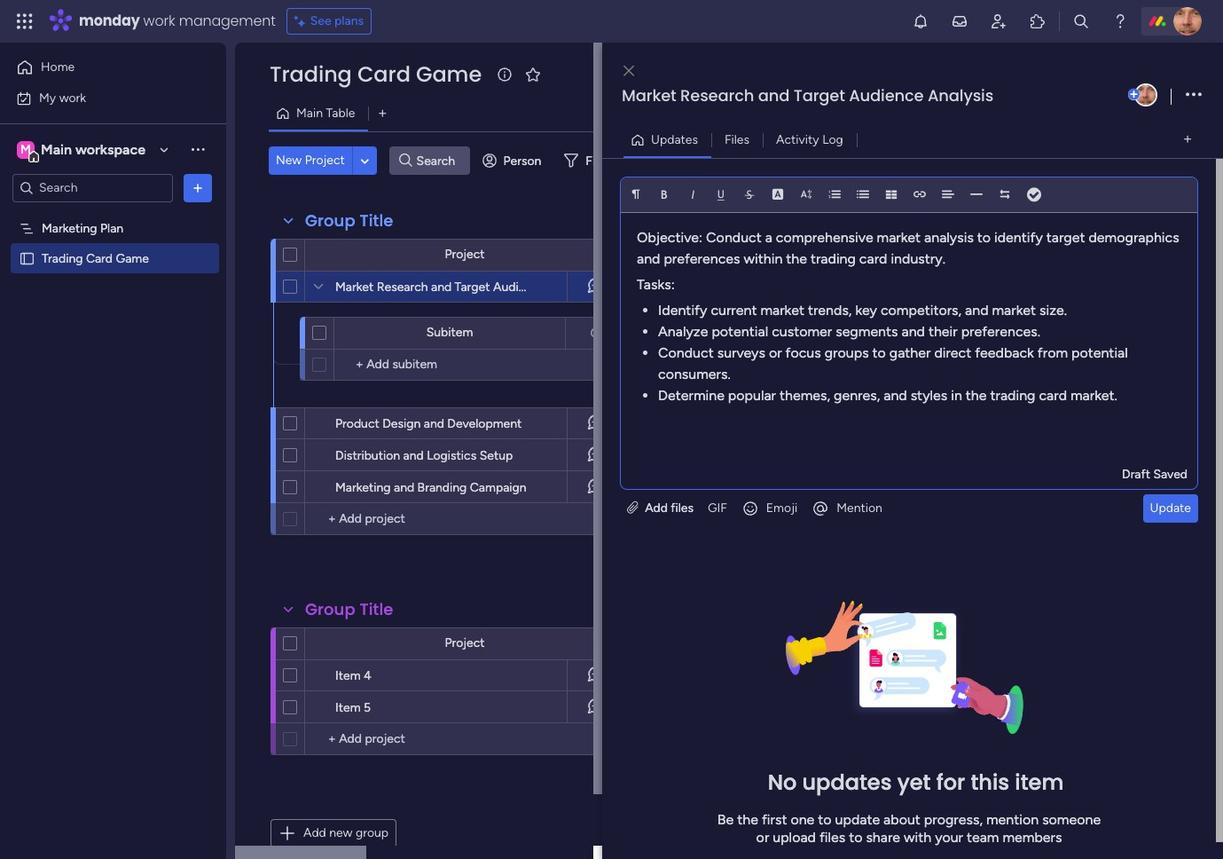 Task type: locate. For each thing, give the bounding box(es) containing it.
1 vertical spatial group
[[305, 598, 356, 620]]

add files
[[642, 500, 694, 515]]

analysis inside field
[[928, 84, 994, 107]]

the
[[787, 250, 808, 267], [966, 387, 987, 403], [738, 811, 759, 828]]

group down the new project button
[[305, 209, 356, 232]]

group for second group title "field"
[[305, 598, 356, 620]]

group title for 1st group title "field" from the top of the page
[[305, 209, 394, 232]]

0 horizontal spatial game
[[116, 251, 149, 266]]

the right in
[[966, 387, 987, 403]]

game down plan at the top left of page
[[116, 251, 149, 266]]

1 horizontal spatial research
[[681, 84, 755, 107]]

potential up surveys
[[712, 323, 769, 340]]

1 vertical spatial group title field
[[301, 598, 398, 621]]

0 vertical spatial group
[[305, 209, 356, 232]]

group title down angle down icon on the top of the page
[[305, 209, 394, 232]]

0 horizontal spatial the
[[738, 811, 759, 828]]

0 vertical spatial work
[[143, 11, 175, 31]]

link image
[[914, 188, 927, 200]]

mention
[[837, 500, 883, 515]]

2 group from the top
[[305, 598, 356, 620]]

workspace options image
[[189, 140, 207, 158]]

logistics
[[427, 448, 477, 463]]

main
[[296, 106, 323, 121], [41, 141, 72, 158]]

trading
[[811, 250, 856, 267], [991, 387, 1036, 403]]

2 group title from the top
[[305, 598, 394, 620]]

card left industry.
[[860, 250, 888, 267]]

the right be
[[738, 811, 759, 828]]

trading down feedback
[[991, 387, 1036, 403]]

group up item 4
[[305, 598, 356, 620]]

main inside the workspace selection element
[[41, 141, 72, 158]]

0 horizontal spatial card
[[86, 251, 113, 266]]

1 title from the top
[[360, 209, 394, 232]]

1 vertical spatial analysis
[[549, 280, 595, 295]]

1 vertical spatial add
[[304, 825, 326, 840]]

marketing down distribution
[[335, 480, 391, 495]]

trading card game
[[270, 59, 482, 89], [42, 251, 149, 266]]

work inside "button"
[[59, 90, 86, 105]]

1 vertical spatial options image
[[189, 179, 207, 197]]

0 horizontal spatial main
[[41, 141, 72, 158]]

0 horizontal spatial trading card game
[[42, 251, 149, 266]]

v2 search image
[[399, 151, 412, 171]]

setup
[[480, 448, 513, 463]]

marketing plan
[[42, 221, 124, 236]]

and up tasks:
[[637, 250, 661, 267]]

no
[[768, 768, 797, 797]]

0 vertical spatial options image
[[1187, 83, 1203, 107]]

marketing for marketing plan
[[42, 221, 97, 236]]

conduct
[[707, 229, 762, 245], [659, 344, 714, 361]]

analysis down inbox image
[[928, 84, 994, 107]]

1 horizontal spatial audience
[[850, 84, 924, 107]]

emoji
[[767, 500, 798, 515]]

with
[[904, 829, 932, 846]]

or left focus
[[769, 344, 782, 361]]

audience inside market research and target audience analysis field
[[850, 84, 924, 107]]

1 vertical spatial the
[[966, 387, 987, 403]]

owner
[[591, 325, 628, 340]]

game
[[416, 59, 482, 89], [116, 251, 149, 266]]

0 vertical spatial card
[[860, 250, 888, 267]]

1 vertical spatial game
[[116, 251, 149, 266]]

1 vertical spatial card
[[1040, 387, 1068, 403]]

trading
[[270, 59, 352, 89], [42, 251, 83, 266]]

1 horizontal spatial marketing
[[335, 480, 391, 495]]

table
[[326, 106, 355, 121]]

progress,
[[925, 811, 983, 828]]

market research and target audience analysis up "activity log"
[[622, 84, 994, 107]]

0 vertical spatial marketing
[[42, 221, 97, 236]]

0 vertical spatial market
[[622, 84, 677, 107]]

identify
[[995, 229, 1044, 245]]

1 horizontal spatial the
[[787, 250, 808, 267]]

and right design
[[424, 416, 445, 431]]

my
[[39, 90, 56, 105]]

dapulse attachment image
[[627, 500, 639, 515]]

work
[[143, 11, 175, 31], [59, 90, 86, 105]]

work for my
[[59, 90, 86, 105]]

0 horizontal spatial card
[[860, 250, 888, 267]]

0 vertical spatial trading
[[811, 250, 856, 267]]

update
[[836, 811, 881, 828]]

genres,
[[834, 387, 881, 403]]

1 vertical spatial title
[[360, 598, 394, 620]]

0 vertical spatial trading
[[270, 59, 352, 89]]

0 vertical spatial files
[[671, 500, 694, 515]]

item for item 5
[[335, 700, 361, 715]]

add right dapulse attachment image
[[645, 500, 668, 515]]

0 horizontal spatial analysis
[[549, 280, 595, 295]]

italic image
[[687, 188, 699, 200]]

files down update
[[820, 829, 846, 846]]

segments
[[836, 323, 899, 340]]

1 horizontal spatial potential
[[1072, 344, 1129, 361]]

target
[[794, 84, 846, 107], [455, 280, 490, 295]]

1 vertical spatial research
[[377, 280, 428, 295]]

main for main workspace
[[41, 141, 72, 158]]

add inside 'button'
[[304, 825, 326, 840]]

or down first
[[757, 829, 770, 846]]

potential
[[712, 323, 769, 340], [1072, 344, 1129, 361]]

0 vertical spatial item
[[335, 668, 361, 683]]

0 vertical spatial project
[[305, 153, 345, 168]]

workspace selection element
[[17, 139, 148, 162]]

distribution and logistics setup
[[335, 448, 513, 463]]

marketing left plan at the top left of page
[[42, 221, 97, 236]]

2 item from the top
[[335, 700, 361, 715]]

1 vertical spatial trading
[[991, 387, 1036, 403]]

1 horizontal spatial work
[[143, 11, 175, 31]]

select product image
[[16, 12, 34, 30]]

+ Add project text field
[[314, 509, 458, 530]]

0 horizontal spatial audience
[[493, 280, 546, 295]]

1 horizontal spatial card
[[1040, 387, 1068, 403]]

options image down workspace options icon at the left
[[189, 179, 207, 197]]

1 horizontal spatial game
[[416, 59, 482, 89]]

group
[[356, 825, 389, 840]]

list box
[[0, 209, 226, 513]]

0 vertical spatial group title field
[[301, 209, 398, 233]]

0 horizontal spatial add
[[304, 825, 326, 840]]

add left new
[[304, 825, 326, 840]]

0 horizontal spatial work
[[59, 90, 86, 105]]

0 vertical spatial card
[[358, 59, 411, 89]]

1 vertical spatial marketing
[[335, 480, 391, 495]]

0 horizontal spatial target
[[455, 280, 490, 295]]

conduct down analyze
[[659, 344, 714, 361]]

strikethrough image
[[744, 188, 756, 200]]

gif
[[708, 500, 728, 515]]

item left 4
[[335, 668, 361, 683]]

research up "files"
[[681, 84, 755, 107]]

1 vertical spatial conduct
[[659, 344, 714, 361]]

align image
[[943, 188, 955, 200]]

james peterson image
[[1174, 7, 1203, 36]]

card
[[860, 250, 888, 267], [1040, 387, 1068, 403]]

item left the 5
[[335, 700, 361, 715]]

add view image
[[1185, 133, 1192, 146]]

objective: conduct a comprehensive market analysis to identify target demographics and preferences within the trading card industry. tasks: identify current market trends, key competitors, and market size. analyze potential customer segments and their preferences. conduct surveys or focus groups to gather direct feedback from potential consumers. determine popular themes, genres, and styles in the trading card market. draft saved
[[637, 229, 1188, 482]]

the inside be the first one to update about progress, mention someone or upload files to share with your team members
[[738, 811, 759, 828]]

potential up market.
[[1072, 344, 1129, 361]]

checklist image
[[1028, 189, 1042, 201]]

2 group title field from the top
[[301, 598, 398, 621]]

or inside be the first one to update about progress, mention someone or upload files to share with your team members
[[757, 829, 770, 846]]

trading up main table button
[[270, 59, 352, 89]]

filter
[[586, 153, 614, 168]]

to
[[978, 229, 991, 245], [873, 344, 886, 361], [819, 811, 832, 828], [850, 829, 863, 846]]

card down plan at the top left of page
[[86, 251, 113, 266]]

and up activity
[[759, 84, 790, 107]]

analysis up owner
[[549, 280, 595, 295]]

line image
[[971, 188, 983, 200]]

group title field down angle down icon on the top of the page
[[301, 209, 398, 233]]

research up subitem
[[377, 280, 428, 295]]

monday
[[79, 11, 140, 31]]

2 horizontal spatial market
[[993, 301, 1037, 318]]

public board image
[[19, 250, 36, 267]]

1 horizontal spatial files
[[820, 829, 846, 846]]

&bull; bullets image
[[857, 188, 870, 200]]

title down angle down icon on the top of the page
[[360, 209, 394, 232]]

2 vertical spatial the
[[738, 811, 759, 828]]

surveys
[[718, 344, 766, 361]]

design
[[383, 416, 421, 431]]

market up preferences.
[[993, 301, 1037, 318]]

1 horizontal spatial analysis
[[928, 84, 994, 107]]

tasks:
[[637, 276, 675, 293]]

group title field up item 4
[[301, 598, 398, 621]]

1 horizontal spatial target
[[794, 84, 846, 107]]

notifications image
[[912, 12, 930, 30]]

Search in workspace field
[[37, 178, 148, 198]]

Group Title field
[[301, 209, 398, 233], [301, 598, 398, 621]]

person button
[[475, 146, 552, 175]]

0 horizontal spatial marketing
[[42, 221, 97, 236]]

and up the gather
[[902, 323, 926, 340]]

trading card game down marketing plan
[[42, 251, 149, 266]]

1 vertical spatial files
[[820, 829, 846, 846]]

main left table
[[296, 106, 323, 121]]

show board description image
[[494, 66, 516, 83]]

1 horizontal spatial trading card game
[[270, 59, 482, 89]]

add new group
[[304, 825, 389, 840]]

item 4
[[335, 668, 372, 683]]

first
[[762, 811, 788, 828]]

analyze
[[659, 323, 709, 340]]

management
[[179, 11, 276, 31]]

0 vertical spatial target
[[794, 84, 846, 107]]

market.
[[1071, 387, 1118, 403]]

option
[[0, 212, 226, 216]]

1 vertical spatial trading
[[42, 251, 83, 266]]

preferences
[[664, 250, 741, 267]]

text color image
[[772, 188, 785, 200]]

item for item 4
[[335, 668, 361, 683]]

0 vertical spatial title
[[360, 209, 394, 232]]

group title up item 4
[[305, 598, 394, 620]]

market research and target audience analysis inside field
[[622, 84, 994, 107]]

1 group title from the top
[[305, 209, 394, 232]]

0 vertical spatial or
[[769, 344, 782, 361]]

1 horizontal spatial trading
[[991, 387, 1036, 403]]

1 vertical spatial audience
[[493, 280, 546, 295]]

research
[[681, 84, 755, 107], [377, 280, 428, 295]]

market research and target audience analysis up subitem
[[335, 280, 595, 295]]

1 horizontal spatial market research and target audience analysis
[[622, 84, 994, 107]]

options image up add view icon
[[1187, 83, 1203, 107]]

add new group button
[[271, 819, 397, 848]]

add for add files
[[645, 500, 668, 515]]

saved
[[1154, 466, 1188, 482]]

main inside button
[[296, 106, 323, 121]]

card up add view image
[[358, 59, 411, 89]]

new
[[329, 825, 353, 840]]

1 horizontal spatial market
[[622, 84, 677, 107]]

0 vertical spatial research
[[681, 84, 755, 107]]

0 vertical spatial trading card game
[[270, 59, 482, 89]]

game left show board description icon
[[416, 59, 482, 89]]

analysis
[[928, 84, 994, 107], [549, 280, 595, 295]]

trading card game up add view image
[[270, 59, 482, 89]]

1 item from the top
[[335, 668, 361, 683]]

and left styles at top
[[884, 387, 908, 403]]

1 horizontal spatial trading
[[270, 59, 352, 89]]

2 title from the top
[[360, 598, 394, 620]]

options image
[[1187, 83, 1203, 107], [189, 179, 207, 197]]

0 vertical spatial main
[[296, 106, 323, 121]]

main table
[[296, 106, 355, 121]]

0 horizontal spatial research
[[377, 280, 428, 295]]

1 vertical spatial project
[[445, 247, 485, 262]]

Search field
[[412, 148, 466, 173]]

1 vertical spatial or
[[757, 829, 770, 846]]

home button
[[11, 53, 191, 82]]

1 vertical spatial item
[[335, 700, 361, 715]]

card left market.
[[1040, 387, 1068, 403]]

main right the workspace icon
[[41, 141, 72, 158]]

0 vertical spatial potential
[[712, 323, 769, 340]]

0 vertical spatial audience
[[850, 84, 924, 107]]

group for 1st group title "field" from the top of the page
[[305, 209, 356, 232]]

gather
[[890, 344, 931, 361]]

conduct left a
[[707, 229, 762, 245]]

product design and development
[[335, 416, 522, 431]]

the right "within" on the right
[[787, 250, 808, 267]]

size image
[[801, 188, 813, 200]]

0 vertical spatial market research and target audience analysis
[[622, 84, 994, 107]]

or inside objective: conduct a comprehensive market analysis to identify target demographics and preferences within the trading card industry. tasks: identify current market trends, key competitors, and market size. analyze potential customer segments and their preferences. conduct surveys or focus groups to gather direct feedback from potential consumers. determine popular themes, genres, and styles in the trading card market. draft saved
[[769, 344, 782, 361]]

trading right public board image
[[42, 251, 83, 266]]

draft
[[1123, 466, 1151, 482]]

upload
[[773, 829, 816, 846]]

0 vertical spatial analysis
[[928, 84, 994, 107]]

1 vertical spatial trading card game
[[42, 251, 149, 266]]

one
[[791, 811, 815, 828]]

target
[[1047, 229, 1086, 245]]

main table button
[[269, 99, 369, 128]]

close image
[[624, 64, 635, 78]]

campaign
[[470, 480, 527, 495]]

1 horizontal spatial main
[[296, 106, 323, 121]]

work right my
[[59, 90, 86, 105]]

a
[[766, 229, 773, 245]]

1 vertical spatial group title
[[305, 598, 394, 620]]

format image
[[630, 188, 643, 200]]

group title
[[305, 209, 394, 232], [305, 598, 394, 620]]

members
[[1003, 829, 1063, 846]]

title for 1st group title "field" from the top of the page
[[360, 209, 394, 232]]

0 vertical spatial game
[[416, 59, 482, 89]]

invite members image
[[990, 12, 1008, 30]]

1 vertical spatial work
[[59, 90, 86, 105]]

trading card game inside list box
[[42, 251, 149, 266]]

1 horizontal spatial add
[[645, 500, 668, 515]]

title up 4
[[360, 598, 394, 620]]

1 vertical spatial main
[[41, 141, 72, 158]]

0 horizontal spatial market
[[335, 280, 374, 295]]

market up industry.
[[877, 229, 921, 245]]

target up "activity log"
[[794, 84, 846, 107]]

0 horizontal spatial market research and target audience analysis
[[335, 280, 595, 295]]

list box containing marketing plan
[[0, 209, 226, 513]]

activity log button
[[763, 126, 857, 154]]

1 vertical spatial market
[[335, 280, 374, 295]]

and
[[759, 84, 790, 107], [637, 250, 661, 267], [431, 280, 452, 295], [966, 301, 989, 318], [902, 323, 926, 340], [884, 387, 908, 403], [424, 416, 445, 431], [403, 448, 424, 463], [394, 480, 415, 495]]

market
[[622, 84, 677, 107], [335, 280, 374, 295]]

main workspace
[[41, 141, 146, 158]]

0 vertical spatial group title
[[305, 209, 394, 232]]

0 horizontal spatial trading
[[811, 250, 856, 267]]

market up the customer
[[761, 301, 805, 318]]

files left the gif
[[671, 500, 694, 515]]

trading down comprehensive
[[811, 250, 856, 267]]

2 vertical spatial project
[[445, 635, 485, 651]]

0 horizontal spatial files
[[671, 500, 694, 515]]

audience
[[850, 84, 924, 107], [493, 280, 546, 295]]

work right monday
[[143, 11, 175, 31]]

+ Add subitem text field
[[343, 354, 485, 375]]

1 group from the top
[[305, 209, 356, 232]]

target up subitem
[[455, 280, 490, 295]]



Task type: describe. For each thing, give the bounding box(es) containing it.
branding
[[418, 480, 467, 495]]

Market Research and Target Audience Analysis field
[[618, 84, 1125, 107]]

about
[[884, 811, 921, 828]]

1 vertical spatial target
[[455, 280, 490, 295]]

mention
[[987, 811, 1039, 828]]

see plans
[[310, 13, 364, 28]]

activity
[[777, 132, 820, 147]]

groups
[[825, 344, 869, 361]]

determine
[[659, 387, 725, 403]]

focus
[[786, 344, 822, 361]]

see plans button
[[286, 8, 372, 35]]

objective:
[[637, 229, 703, 245]]

title for second group title "field"
[[360, 598, 394, 620]]

someone
[[1043, 811, 1102, 828]]

1 vertical spatial card
[[86, 251, 113, 266]]

add to favorites image
[[525, 65, 542, 83]]

search everything image
[[1073, 12, 1091, 30]]

yet
[[898, 768, 931, 797]]

plan
[[100, 221, 124, 236]]

be the first one to update about progress, mention someone or upload files to share with your team members
[[718, 811, 1102, 846]]

direct
[[935, 344, 972, 361]]

files
[[725, 132, 750, 147]]

development
[[448, 416, 522, 431]]

1 horizontal spatial market
[[877, 229, 921, 245]]

and up preferences.
[[966, 301, 989, 318]]

target inside field
[[794, 84, 846, 107]]

add for add new group
[[304, 825, 326, 840]]

demographics
[[1089, 229, 1180, 245]]

and up subitem
[[431, 280, 452, 295]]

marketing and branding campaign
[[335, 480, 527, 495]]

4
[[364, 668, 372, 683]]

emoji button
[[735, 494, 805, 522]]

1 vertical spatial market research and target audience analysis
[[335, 280, 595, 295]]

angle down image
[[361, 154, 369, 167]]

work for monday
[[143, 11, 175, 31]]

be
[[718, 811, 734, 828]]

marketing for marketing and branding campaign
[[335, 480, 391, 495]]

feedback
[[976, 344, 1035, 361]]

person
[[504, 153, 542, 168]]

james peterson image
[[1135, 83, 1158, 107]]

market inside market research and target audience analysis field
[[622, 84, 677, 107]]

identify
[[659, 301, 708, 318]]

key
[[856, 301, 878, 318]]

m
[[20, 142, 31, 157]]

update
[[1151, 500, 1192, 515]]

Trading Card Game field
[[265, 59, 486, 89]]

0 horizontal spatial market
[[761, 301, 805, 318]]

to left identify
[[978, 229, 991, 245]]

industry.
[[891, 250, 946, 267]]

filter button
[[558, 146, 642, 175]]

group title for second group title "field"
[[305, 598, 394, 620]]

2 horizontal spatial the
[[966, 387, 987, 403]]

apps image
[[1030, 12, 1047, 30]]

help image
[[1112, 12, 1130, 30]]

my work
[[39, 90, 86, 105]]

1 group title field from the top
[[301, 209, 398, 233]]

their
[[929, 323, 958, 340]]

project for second group title "field"
[[445, 635, 485, 651]]

see
[[310, 13, 332, 28]]

new project button
[[269, 146, 352, 175]]

subitem
[[427, 325, 473, 340]]

product
[[335, 416, 380, 431]]

0 vertical spatial conduct
[[707, 229, 762, 245]]

monday work management
[[79, 11, 276, 31]]

activity log
[[777, 132, 844, 147]]

and inside field
[[759, 84, 790, 107]]

workspace image
[[17, 140, 35, 159]]

0 horizontal spatial trading
[[42, 251, 83, 266]]

gif button
[[701, 494, 735, 522]]

0 horizontal spatial potential
[[712, 323, 769, 340]]

size.
[[1040, 301, 1068, 318]]

+ Add project text field
[[314, 729, 458, 750]]

distribution
[[335, 448, 400, 463]]

game inside list box
[[116, 251, 149, 266]]

plans
[[335, 13, 364, 28]]

from
[[1038, 344, 1069, 361]]

update button
[[1144, 494, 1199, 522]]

files inside be the first one to update about progress, mention someone or upload files to share with your team members
[[820, 829, 846, 846]]

trends,
[[808, 301, 852, 318]]

my work button
[[11, 84, 191, 112]]

rtl ltr image
[[999, 188, 1012, 200]]

comprehensive
[[776, 229, 874, 245]]

updates
[[803, 768, 892, 797]]

customer
[[772, 323, 833, 340]]

1 horizontal spatial card
[[358, 59, 411, 89]]

0 horizontal spatial options image
[[189, 179, 207, 197]]

in
[[952, 387, 963, 403]]

new
[[276, 153, 302, 168]]

and up + add project text box
[[394, 480, 415, 495]]

your
[[936, 829, 964, 846]]

project inside button
[[305, 153, 345, 168]]

workspace
[[75, 141, 146, 158]]

files button
[[712, 126, 763, 154]]

bold image
[[659, 188, 671, 200]]

table image
[[886, 188, 898, 200]]

styles
[[911, 387, 948, 403]]

current
[[711, 301, 758, 318]]

add view image
[[379, 107, 387, 120]]

to down update
[[850, 829, 863, 846]]

team
[[967, 829, 1000, 846]]

home
[[41, 59, 75, 75]]

within
[[744, 250, 783, 267]]

new project
[[276, 153, 345, 168]]

1 vertical spatial potential
[[1072, 344, 1129, 361]]

5
[[364, 700, 371, 715]]

this
[[971, 768, 1010, 797]]

project for 1st group title "field" from the top of the page
[[445, 247, 485, 262]]

share
[[867, 829, 901, 846]]

underline image
[[715, 188, 728, 200]]

0 vertical spatial the
[[787, 250, 808, 267]]

main for main table
[[296, 106, 323, 121]]

mention button
[[805, 494, 890, 522]]

and down design
[[403, 448, 424, 463]]

item
[[1016, 768, 1064, 797]]

preferences.
[[962, 323, 1041, 340]]

to down segments
[[873, 344, 886, 361]]

1 horizontal spatial options image
[[1187, 83, 1203, 107]]

dapulse addbtn image
[[1129, 89, 1140, 100]]

inbox image
[[951, 12, 969, 30]]

to right one
[[819, 811, 832, 828]]

1. numbers image
[[829, 188, 841, 200]]

consumers.
[[659, 365, 731, 382]]

research inside field
[[681, 84, 755, 107]]

Owner field
[[586, 324, 632, 343]]



Task type: vqa. For each thing, say whether or not it's contained in the screenshot.
When
no



